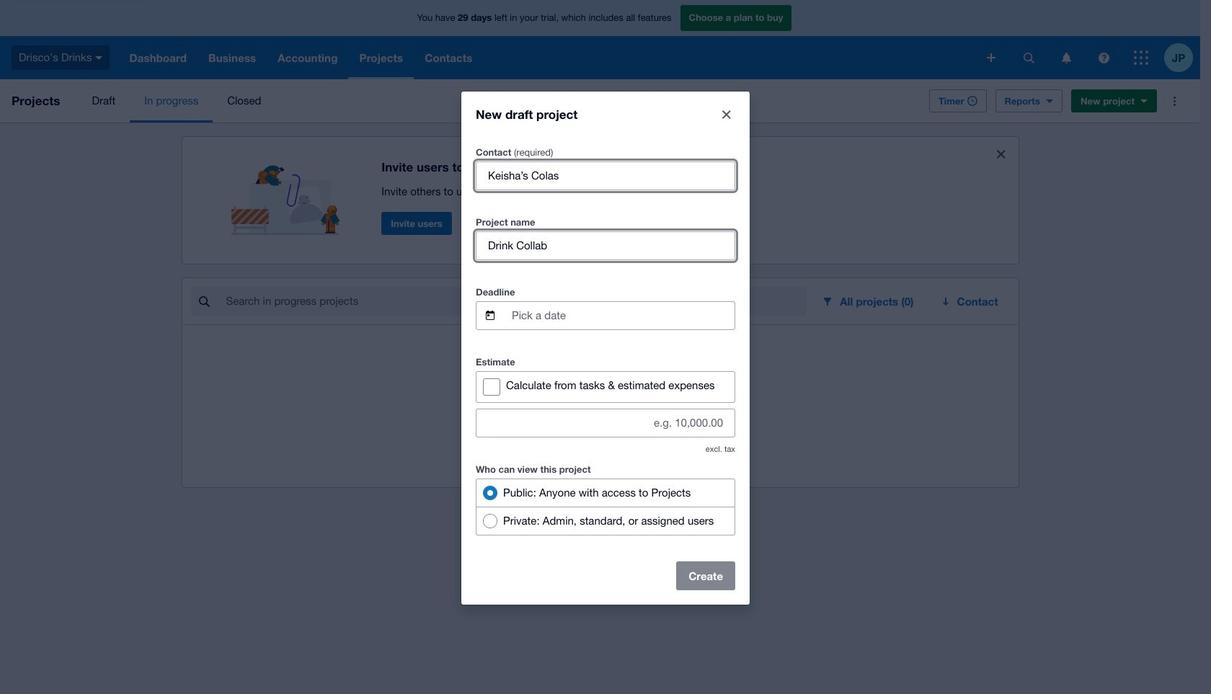Task type: describe. For each thing, give the bounding box(es) containing it.
invite users to projects image
[[231, 149, 347, 235]]

Find or create a contact field
[[477, 162, 735, 189]]

Pick a date field
[[510, 302, 735, 329]]

e.g. 10,000.00 field
[[477, 409, 735, 437]]

svg image
[[987, 53, 996, 62]]



Task type: vqa. For each thing, say whether or not it's contained in the screenshot.
Search in progress projects search field at the top of the page
yes



Task type: locate. For each thing, give the bounding box(es) containing it.
dialog
[[461, 91, 750, 605]]

svg image
[[1134, 50, 1148, 65], [1023, 52, 1034, 63], [1062, 52, 1071, 63], [1098, 52, 1109, 63], [95, 56, 103, 60]]

None field
[[477, 232, 735, 259]]

banner
[[0, 0, 1200, 79]]

Search in progress projects search field
[[225, 288, 807, 315]]

group
[[476, 478, 735, 535]]



